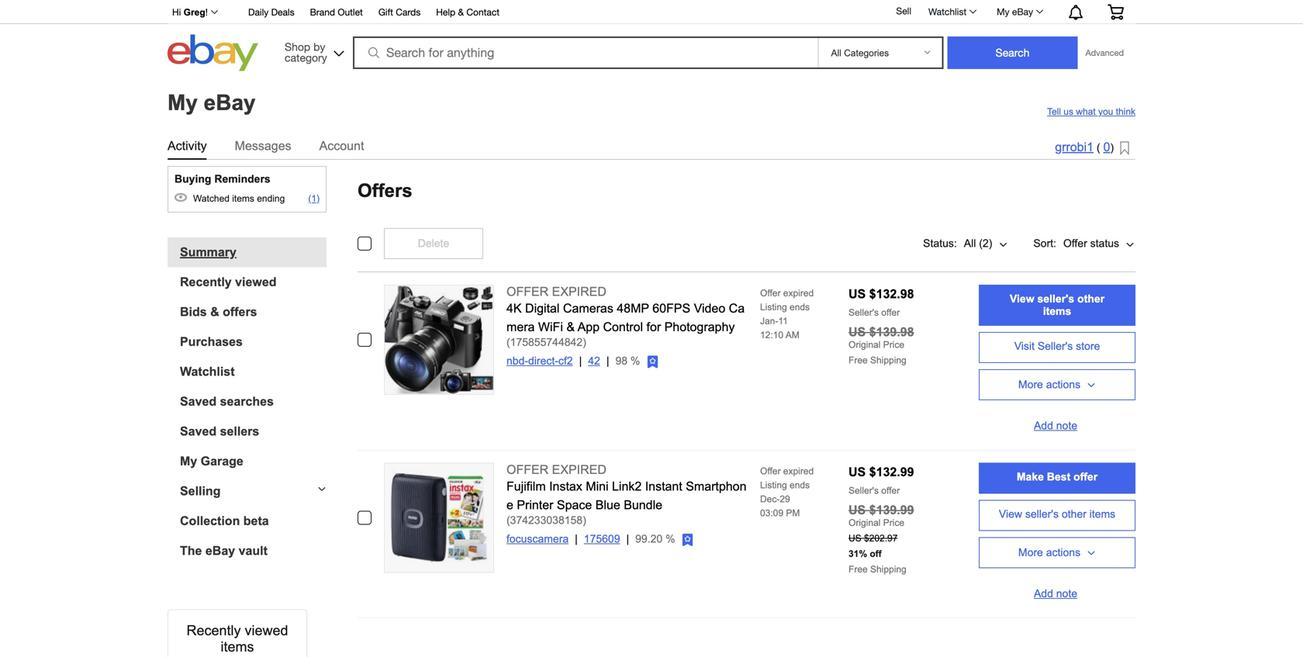 Task type: locate. For each thing, give the bounding box(es) containing it.
e
[[507, 498, 513, 512]]

1 vertical spatial other
[[1062, 508, 1087, 520]]

2 vertical spatial (
[[507, 514, 510, 526]]

1 vertical spatial add note
[[1034, 587, 1078, 599]]

saved up saved sellers at left
[[180, 394, 217, 408]]

offer
[[881, 307, 900, 318], [1074, 471, 1098, 483], [881, 485, 900, 496]]

2 add note from the top
[[1034, 587, 1078, 599]]

us
[[1064, 106, 1074, 117]]

more actions button down make best offer link at the bottom right of the page
[[979, 537, 1136, 568]]

2 vertical spatial )
[[583, 514, 586, 526]]

) inside offer expired 4k digital cameras 48mp 60fps video ca mera wifi & app control for photography ( 175855744842 )
[[583, 336, 586, 348]]

saved for saved searches
[[180, 394, 217, 408]]

mini
[[586, 479, 609, 493]]

gift
[[378, 7, 393, 17]]

think
[[1116, 106, 1136, 117]]

) down space at the left bottom of page
[[583, 514, 586, 526]]

1 view seller's other items link from the top
[[979, 285, 1136, 326]]

watchlist link right the sell link
[[920, 2, 984, 21]]

view seller's other items link up 'visit seller's store'
[[979, 285, 1136, 326]]

seller's
[[849, 307, 879, 318], [1038, 340, 1073, 352], [849, 485, 879, 496]]

0
[[1103, 140, 1110, 154]]

seller's up 'visit seller's store'
[[1038, 293, 1075, 305]]

0 vertical spatial original
[[849, 339, 881, 350]]

expired up 29
[[783, 466, 814, 476]]

0 vertical spatial watchlist link
[[920, 2, 984, 21]]

1 vertical spatial (
[[507, 336, 510, 348]]

0 vertical spatial recently
[[180, 275, 232, 289]]

1 listing from the top
[[760, 302, 787, 312]]

original inside us $132.98 seller's offer us $139.98 original price free shipping
[[849, 339, 881, 350]]

ends inside offer expired listing ends dec-29 03:09 pm
[[790, 480, 810, 490]]

1 vertical spatial offer
[[1074, 471, 1098, 483]]

seller's inside us $132.98 seller's offer us $139.98 original price free shipping
[[849, 307, 879, 318]]

price for $139.98
[[883, 339, 905, 350]]

pm
[[786, 508, 800, 518]]

shipping down $139.98
[[870, 355, 907, 365]]

2 offer from the top
[[507, 463, 549, 477]]

make best offer
[[1017, 471, 1098, 483]]

viewed for recently viewed items
[[245, 623, 288, 638]]

seller's inside us $132.99 seller's offer us $139.99 original price us $202.97 31% off free shipping
[[849, 485, 879, 496]]

1 vertical spatial price
[[883, 517, 905, 528]]

listing up dec-
[[760, 480, 787, 490]]

ends up am on the bottom of the page
[[790, 302, 810, 312]]

0 vertical spatial add note button
[[979, 406, 1136, 438]]

expired inside offer expired listing ends dec-29 03:09 pm
[[783, 466, 814, 476]]

seller's down $132.99
[[849, 485, 879, 496]]

shipping
[[870, 355, 907, 365], [870, 564, 907, 574]]

seller's down make best offer link at the bottom right of the page
[[1025, 508, 1059, 520]]

my inside "my ebay" link
[[997, 6, 1010, 17]]

2 vertical spatial &
[[567, 320, 575, 334]]

1 vertical spatial actions
[[1046, 547, 1081, 559]]

0 vertical spatial more actions
[[1018, 379, 1081, 391]]

offer up dec-
[[760, 466, 781, 476]]

offer up the fujifilm
[[507, 463, 549, 477]]

ends up 29
[[790, 480, 810, 490]]

offer for $132.98
[[881, 307, 900, 318]]

shipping inside us $132.99 seller's offer us $139.99 original price us $202.97 31% off free shipping
[[870, 564, 907, 574]]

0 vertical spatial viewed
[[235, 275, 277, 289]]

) left "make this page your my ebay homepage" image
[[1110, 142, 1114, 154]]

1 vertical spatial view seller's other items link
[[979, 500, 1136, 531]]

view
[[1010, 293, 1035, 305], [999, 508, 1022, 520]]

offer expired fujifilm instax mini link2 instant smartphon e printer space blue bundle ( 374233038158 )
[[507, 463, 747, 526]]

advanced
[[1086, 48, 1124, 58]]

1 vertical spatial add note button
[[979, 574, 1136, 605]]

offer expired 4k digital cameras 48mp 60fps video ca mera wifi & app control for photography ( 175855744842 )
[[507, 285, 745, 348]]

& for help
[[458, 7, 464, 17]]

0 vertical spatial ebay
[[1012, 6, 1033, 17]]

add
[[1034, 419, 1053, 432], [1034, 587, 1053, 599]]

0 vertical spatial offer
[[507, 285, 549, 299]]

98 %
[[616, 355, 640, 367]]

offer inside offer expired fujifilm instax mini link2 instant smartphon e printer space blue bundle ( 374233038158 )
[[507, 463, 549, 477]]

offer inside offer expired listing ends dec-29 03:09 pm
[[760, 466, 781, 476]]

actions down make best offer link at the bottom right of the page
[[1046, 547, 1081, 559]]

your shopping cart image
[[1107, 4, 1125, 20]]

0 vertical spatial price
[[883, 339, 905, 350]]

0 vertical spatial listing
[[760, 302, 787, 312]]

1 vertical spatial ebay
[[204, 90, 256, 115]]

listing inside offer expired listing ends jan-11 12:10 am
[[760, 302, 787, 312]]

note for us $139.99
[[1056, 587, 1078, 599]]

0 vertical spatial expired
[[552, 285, 607, 299]]

1 horizontal spatial %
[[666, 533, 675, 545]]

1 vertical spatial view seller's other items
[[999, 508, 1116, 520]]

offer for 4k
[[507, 285, 549, 299]]

0 vertical spatial actions
[[1046, 379, 1081, 391]]

1 vertical spatial expired
[[783, 466, 814, 476]]

purchases link
[[180, 335, 327, 349]]

offer left status
[[1063, 237, 1087, 249]]

recently for recently viewed
[[180, 275, 232, 289]]

1 horizontal spatial watchlist
[[929, 6, 967, 17]]

view seller's other items
[[1010, 293, 1105, 317], [999, 508, 1116, 520]]

add note for us $139.99
[[1034, 587, 1078, 599]]

greg
[[184, 7, 205, 17]]

more actions down make best offer link at the bottom right of the page
[[1018, 547, 1081, 559]]

make best offer link
[[979, 463, 1136, 494]]

price inside us $132.99 seller's offer us $139.99 original price us $202.97 31% off free shipping
[[883, 517, 905, 528]]

offer down $132.99
[[881, 485, 900, 496]]

2 vertical spatial offer
[[881, 485, 900, 496]]

offer up jan-
[[760, 288, 781, 298]]

1 vertical spatial more
[[1018, 547, 1043, 559]]

view seller's other items up 'visit seller's store'
[[1010, 293, 1105, 317]]

4k digital cameras 48mp 60fps video camera wifi & app control for photography image
[[385, 286, 493, 394]]

my inside my garage link
[[180, 454, 197, 468]]

0 horizontal spatial watchlist
[[180, 365, 235, 379]]

ebay
[[1012, 6, 1033, 17], [204, 90, 256, 115], [205, 544, 235, 558]]

% for bundle
[[666, 533, 675, 545]]

1 more from the top
[[1018, 379, 1043, 391]]

viewed for recently viewed
[[235, 275, 277, 289]]

1 vertical spatial )
[[583, 336, 586, 348]]

1 expired from the top
[[552, 285, 607, 299]]

my for "my ebay" link
[[997, 6, 1010, 17]]

1 more actions button from the top
[[979, 369, 1136, 400]]

1 vertical spatial saved
[[180, 424, 217, 438]]

by
[[313, 40, 325, 53]]

( down e
[[507, 514, 510, 526]]

for
[[647, 320, 661, 334]]

other up store on the bottom right of the page
[[1078, 293, 1105, 305]]

1 vertical spatial %
[[666, 533, 675, 545]]

brand outlet
[[310, 7, 363, 17]]

view seller's other items link down make best offer link at the bottom right of the page
[[979, 500, 1136, 531]]

0 horizontal spatial watchlist link
[[180, 365, 327, 379]]

jan-
[[760, 316, 778, 326]]

other down make best offer link at the bottom right of the page
[[1062, 508, 1087, 520]]

& right bids
[[210, 305, 219, 319]]

free
[[849, 355, 868, 365], [849, 564, 868, 574]]

1 vertical spatial shipping
[[870, 564, 907, 574]]

us left $139.98
[[849, 325, 866, 339]]

offer down $132.98
[[881, 307, 900, 318]]

1 vertical spatial add
[[1034, 587, 1053, 599]]

watched
[[193, 193, 230, 204]]

2 listing from the top
[[760, 480, 787, 490]]

1 vertical spatial more actions
[[1018, 547, 1081, 559]]

4k
[[507, 301, 522, 315]]

& inside 'link'
[[458, 7, 464, 17]]

5 us from the top
[[849, 533, 862, 543]]

1 original from the top
[[849, 339, 881, 350]]

1 shipping from the top
[[870, 355, 907, 365]]

1 vertical spatial original
[[849, 517, 881, 528]]

more for us $139.99
[[1018, 547, 1043, 559]]

brand outlet link
[[310, 4, 363, 21]]

1 vertical spatial &
[[210, 305, 219, 319]]

( inside offer expired 4k digital cameras 48mp 60fps video ca mera wifi & app control for photography ( 175855744842 )
[[507, 336, 510, 348]]

&
[[458, 7, 464, 17], [210, 305, 219, 319], [567, 320, 575, 334]]

us left $139.99
[[849, 503, 866, 517]]

( left "0" link
[[1097, 142, 1100, 154]]

grrobi1 ( 0 )
[[1055, 140, 1114, 154]]

1 vertical spatial note
[[1056, 587, 1078, 599]]

expired inside offer expired fujifilm instax mini link2 instant smartphon e printer space blue bundle ( 374233038158 )
[[552, 463, 607, 477]]

control
[[603, 320, 643, 334]]

None submit
[[948, 36, 1078, 69]]

1 vertical spatial offer
[[760, 288, 781, 298]]

2 add from the top
[[1034, 587, 1053, 599]]

1 actions from the top
[[1046, 379, 1081, 391]]

view down make
[[999, 508, 1022, 520]]

more down make
[[1018, 547, 1043, 559]]

( inside grrobi1 ( 0 )
[[1097, 142, 1100, 154]]

app
[[578, 320, 600, 334]]

2 vertical spatial my
[[180, 454, 197, 468]]

1 vertical spatial free
[[849, 564, 868, 574]]

0 vertical spatial watchlist
[[929, 6, 967, 17]]

listing inside offer expired listing ends dec-29 03:09 pm
[[760, 480, 787, 490]]

(2)
[[979, 237, 992, 249]]

offer up 4k
[[507, 285, 549, 299]]

2 free from the top
[[849, 564, 868, 574]]

smartphon
[[686, 479, 747, 493]]

expired inside offer expired 4k digital cameras 48mp 60fps video ca mera wifi & app control for photography ( 175855744842 )
[[552, 285, 607, 299]]

& right help
[[458, 7, 464, 17]]

view up visit
[[1010, 293, 1035, 305]]

ends for us $132.98
[[790, 302, 810, 312]]

saved sellers
[[180, 424, 259, 438]]

2 us from the top
[[849, 325, 866, 339]]

%
[[631, 355, 640, 367], [666, 533, 675, 545]]

2 note from the top
[[1056, 587, 1078, 599]]

1 add note button from the top
[[979, 406, 1136, 438]]

sort:
[[1034, 237, 1056, 249]]

offer inside offer expired 4k digital cameras 48mp 60fps video ca mera wifi & app control for photography ( 175855744842 )
[[507, 285, 549, 299]]

direct-
[[528, 355, 558, 367]]

0 vertical spatial ends
[[790, 302, 810, 312]]

activity
[[168, 139, 207, 153]]

1 vertical spatial viewed
[[245, 623, 288, 638]]

0 horizontal spatial %
[[631, 355, 640, 367]]

original inside us $132.99 seller's offer us $139.99 original price us $202.97 31% off free shipping
[[849, 517, 881, 528]]

) inside grrobi1 ( 0 )
[[1110, 142, 1114, 154]]

help
[[436, 7, 455, 17]]

recently inside recently viewed link
[[180, 275, 232, 289]]

my
[[997, 6, 1010, 17], [168, 90, 198, 115], [180, 454, 197, 468]]

watchlist down purchases on the bottom left of the page
[[180, 365, 235, 379]]

0 horizontal spatial &
[[210, 305, 219, 319]]

actions down the visit seller's store link
[[1046, 379, 1081, 391]]

$132.99
[[869, 465, 914, 479]]

add for us $139.98
[[1034, 419, 1053, 432]]

1 vertical spatial listing
[[760, 480, 787, 490]]

collection beta link
[[180, 514, 327, 528]]

more for us $139.98
[[1018, 379, 1043, 391]]

0 vertical spatial more actions button
[[979, 369, 1136, 400]]

0 vertical spatial seller's
[[849, 307, 879, 318]]

1 offer from the top
[[507, 285, 549, 299]]

2 vertical spatial offer
[[760, 466, 781, 476]]

saved up 'my garage'
[[180, 424, 217, 438]]

view seller's other items down make best offer link at the bottom right of the page
[[999, 508, 1116, 520]]

shipping down the off
[[870, 564, 907, 574]]

expired up cameras
[[552, 285, 607, 299]]

add note button for us $139.98
[[979, 406, 1136, 438]]

price down $139.98
[[883, 339, 905, 350]]

ca
[[729, 301, 745, 315]]

0 vertical spatial (
[[1097, 142, 1100, 154]]

1 expired from the top
[[783, 288, 814, 298]]

bids & offers
[[180, 305, 257, 319]]

listing for 4k digital cameras 48mp 60fps video ca mera wifi & app control for photography
[[760, 302, 787, 312]]

1 saved from the top
[[180, 394, 217, 408]]

watchlist link up saved searches link
[[180, 365, 327, 379]]

more actions down the visit seller's store link
[[1018, 379, 1081, 391]]

brand
[[310, 7, 335, 17]]

0 vertical spatial my ebay
[[997, 6, 1033, 17]]

1 horizontal spatial watchlist link
[[920, 2, 984, 21]]

seller's down $132.98
[[849, 307, 879, 318]]

2 actions from the top
[[1046, 547, 1081, 559]]

view seller's other items link
[[979, 285, 1136, 326], [979, 500, 1136, 531]]

add note button for us $139.99
[[979, 574, 1136, 605]]

2 add note button from the top
[[979, 574, 1136, 605]]

1 vertical spatial recently
[[187, 623, 241, 638]]

offers
[[358, 180, 412, 201]]

ebay for the ebay vault link
[[205, 544, 235, 558]]

delete
[[418, 237, 449, 249]]

0 horizontal spatial my ebay
[[168, 90, 256, 115]]

0 vertical spatial expired
[[783, 288, 814, 298]]

listing up jan-
[[760, 302, 787, 312]]

ends for us $132.99
[[790, 480, 810, 490]]

1 vertical spatial my ebay
[[168, 90, 256, 115]]

1 add from the top
[[1034, 419, 1053, 432]]

seller's
[[1038, 293, 1075, 305], [1025, 508, 1059, 520]]

ebay inside account navigation
[[1012, 6, 1033, 17]]

0 vertical spatial more
[[1018, 379, 1043, 391]]

1 vertical spatial offer
[[507, 463, 549, 477]]

0 vertical spatial offer
[[881, 307, 900, 318]]

seller's right visit
[[1038, 340, 1073, 352]]

2 saved from the top
[[180, 424, 217, 438]]

expired up instax
[[552, 463, 607, 477]]

2 vertical spatial seller's
[[849, 485, 879, 496]]

expired for cameras
[[552, 285, 607, 299]]

42
[[588, 355, 600, 367]]

2 more from the top
[[1018, 547, 1043, 559]]

offer inside us $132.99 seller's offer us $139.99 original price us $202.97 31% off free shipping
[[881, 485, 900, 496]]

1 free from the top
[[849, 355, 868, 365]]

0 vertical spatial free
[[849, 355, 868, 365]]

viewed inside recently viewed items
[[245, 623, 288, 638]]

0 vertical spatial add
[[1034, 419, 1053, 432]]

offer inside us $132.98 seller's offer us $139.98 original price free shipping
[[881, 307, 900, 318]]

2 expired from the top
[[552, 463, 607, 477]]

% right the '99.20' at bottom
[[666, 533, 675, 545]]

price inside us $132.98 seller's offer us $139.98 original price free shipping
[[883, 339, 905, 350]]

1 vertical spatial more actions button
[[979, 537, 1136, 568]]

) down app
[[583, 336, 586, 348]]

1 add note from the top
[[1034, 419, 1078, 432]]

2 shipping from the top
[[870, 564, 907, 574]]

price down $139.99
[[883, 517, 905, 528]]

offer expired listing ends jan-11 12:10 am
[[760, 288, 814, 340]]

2 original from the top
[[849, 517, 881, 528]]

0 vertical spatial add note
[[1034, 419, 1078, 432]]

us up 31%
[[849, 533, 862, 543]]

shipping inside us $132.98 seller's offer us $139.98 original price free shipping
[[870, 355, 907, 365]]

1 vertical spatial watchlist
[[180, 365, 235, 379]]

0 vertical spatial %
[[631, 355, 640, 367]]

original down $139.98
[[849, 339, 881, 350]]

note for us $139.98
[[1056, 419, 1078, 432]]

1 note from the top
[[1056, 419, 1078, 432]]

purchases
[[180, 335, 243, 349]]

2 ends from the top
[[790, 480, 810, 490]]

1 ends from the top
[[790, 302, 810, 312]]

account
[[319, 139, 364, 153]]

2 more actions from the top
[[1018, 547, 1081, 559]]

price
[[883, 339, 905, 350], [883, 517, 905, 528]]

0 vertical spatial other
[[1078, 293, 1105, 305]]

0 vertical spatial view
[[1010, 293, 1035, 305]]

(1)
[[308, 193, 320, 204]]

make this page your my ebay homepage image
[[1120, 141, 1129, 156]]

Search for anything text field
[[355, 38, 815, 67]]

1 vertical spatial ends
[[790, 480, 810, 490]]

% for app
[[631, 355, 640, 367]]

99.20
[[635, 533, 663, 545]]

shop by category button
[[278, 35, 348, 68]]

0 vertical spatial offer
[[1063, 237, 1087, 249]]

11
[[778, 316, 788, 326]]

2 vertical spatial ebay
[[205, 544, 235, 558]]

1 price from the top
[[883, 339, 905, 350]]

4 us from the top
[[849, 503, 866, 517]]

recently inside recently viewed items
[[187, 623, 241, 638]]

2 more actions button from the top
[[979, 537, 1136, 568]]

0 vertical spatial note
[[1056, 419, 1078, 432]]

offer inside offer expired listing ends jan-11 12:10 am
[[760, 288, 781, 298]]

1 horizontal spatial my ebay
[[997, 6, 1033, 17]]

original up $202.97
[[849, 517, 881, 528]]

expired for us $132.98
[[783, 288, 814, 298]]

1 vertical spatial my
[[168, 90, 198, 115]]

2 view seller's other items link from the top
[[979, 500, 1136, 531]]

expired up 11
[[783, 288, 814, 298]]

0 vertical spatial &
[[458, 7, 464, 17]]

expired inside offer expired listing ends jan-11 12:10 am
[[783, 288, 814, 298]]

watchlist
[[929, 6, 967, 17], [180, 365, 235, 379]]

0 vertical spatial view seller's other items link
[[979, 285, 1136, 326]]

us left $132.98
[[849, 287, 866, 301]]

& left app
[[567, 320, 575, 334]]

0 vertical spatial my
[[997, 6, 1010, 17]]

fujifilm
[[507, 479, 546, 493]]

2 expired from the top
[[783, 466, 814, 476]]

1 horizontal spatial &
[[458, 7, 464, 17]]

1 vertical spatial expired
[[552, 463, 607, 477]]

1 more actions from the top
[[1018, 379, 1081, 391]]

bids
[[180, 305, 207, 319]]

add for us $139.99
[[1034, 587, 1053, 599]]

0 vertical spatial )
[[1110, 142, 1114, 154]]

2 horizontal spatial &
[[567, 320, 575, 334]]

ends inside offer expired listing ends jan-11 12:10 am
[[790, 302, 810, 312]]

) inside offer expired fujifilm instax mini link2 instant smartphon e printer space blue bundle ( 374233038158 )
[[583, 514, 586, 526]]

1 vertical spatial seller's
[[1038, 340, 1073, 352]]

ending
[[257, 193, 285, 204]]

watchlist right the sell link
[[929, 6, 967, 17]]

0 vertical spatial saved
[[180, 394, 217, 408]]

more down visit
[[1018, 379, 1043, 391]]

% right 98
[[631, 355, 640, 367]]

0 vertical spatial shipping
[[870, 355, 907, 365]]

more actions button down the visit seller's store link
[[979, 369, 1136, 400]]

offer right best
[[1074, 471, 1098, 483]]

us left $132.99
[[849, 465, 866, 479]]

( down mera
[[507, 336, 510, 348]]

2 price from the top
[[883, 517, 905, 528]]



Task type: describe. For each thing, give the bounding box(es) containing it.
focuscamera
[[507, 533, 569, 545]]

buying reminders
[[175, 173, 270, 185]]

sell link
[[889, 6, 918, 16]]

original for $139.98
[[849, 339, 881, 350]]

1 vertical spatial watchlist link
[[180, 365, 327, 379]]

help & contact link
[[436, 4, 500, 21]]

my garage link
[[180, 454, 327, 469]]

4k digital cameras 48mp 60fps video ca mera wifi & app control for photography link
[[507, 301, 745, 334]]

saved for saved sellers
[[180, 424, 217, 438]]

status
[[1090, 237, 1119, 249]]

gift cards link
[[378, 4, 421, 21]]

recently viewed items
[[187, 623, 288, 655]]

more actions button for us $139.99
[[979, 537, 1136, 568]]

what
[[1076, 106, 1096, 117]]

free inside us $132.98 seller's offer us $139.98 original price free shipping
[[849, 355, 868, 365]]

175609 link
[[584, 533, 635, 545]]

watchlist inside my ebay main content
[[180, 365, 235, 379]]

off
[[870, 548, 882, 559]]

focuscamera link
[[507, 533, 584, 545]]

my ebay inside main content
[[168, 90, 256, 115]]

space
[[557, 498, 592, 512]]

hi greg !
[[172, 7, 208, 17]]

delete button
[[384, 228, 483, 259]]

cf2
[[558, 355, 573, 367]]

collection
[[180, 514, 240, 528]]

0 vertical spatial view seller's other items
[[1010, 293, 1105, 317]]

offer for us $132.99
[[760, 466, 781, 476]]

help & contact
[[436, 7, 500, 17]]

nbd-
[[507, 355, 528, 367]]

price for $139.99
[[883, 517, 905, 528]]

all
[[964, 237, 976, 249]]

offer inside make best offer link
[[1074, 471, 1098, 483]]

deals
[[271, 7, 294, 17]]

watchlist inside account navigation
[[929, 6, 967, 17]]

status: all (2)
[[923, 237, 992, 249]]

bids & offers link
[[180, 305, 327, 319]]

more actions for us $139.99
[[1018, 547, 1081, 559]]

99.20 %
[[635, 533, 675, 545]]

add note for us $139.98
[[1034, 419, 1078, 432]]

offer for $132.99
[[881, 485, 900, 496]]

( inside offer expired fujifilm instax mini link2 instant smartphon e printer space blue bundle ( 374233038158 )
[[507, 514, 510, 526]]

contact
[[467, 7, 500, 17]]

$139.99
[[869, 503, 914, 517]]

the ebay vault
[[180, 544, 268, 558]]

mera
[[507, 320, 535, 334]]

searches
[[220, 394, 274, 408]]

!
[[205, 7, 208, 17]]

0 vertical spatial seller's
[[1038, 293, 1075, 305]]

original for $139.99
[[849, 517, 881, 528]]

cameras
[[563, 301, 613, 315]]

photography
[[665, 320, 735, 334]]

shop by category banner
[[164, 0, 1136, 75]]

my for my garage link
[[180, 454, 197, 468]]

recently for recently viewed items
[[187, 623, 241, 638]]

my ebay inside account navigation
[[997, 6, 1033, 17]]

my ebay link
[[988, 2, 1050, 21]]

0 link
[[1103, 140, 1110, 154]]

tell
[[1047, 106, 1061, 117]]

grrobi1 link
[[1055, 140, 1094, 154]]

selling button
[[168, 484, 327, 498]]

items inside recently viewed items
[[221, 639, 254, 655]]

make
[[1017, 471, 1044, 483]]

my ebay main content
[[6, 75, 1297, 657]]

nbd-direct-cf2 link
[[507, 355, 588, 367]]

link2
[[612, 479, 642, 493]]

instant
[[645, 479, 682, 493]]

& inside offer expired 4k digital cameras 48mp 60fps video ca mera wifi & app control for photography ( 175855744842 )
[[567, 320, 575, 334]]

cards
[[396, 7, 421, 17]]

seller's for $132.98
[[849, 307, 879, 318]]

advanced link
[[1078, 37, 1132, 68]]

visit seller's store link
[[979, 332, 1136, 363]]

beta
[[243, 514, 269, 528]]

offer for us $132.98
[[760, 288, 781, 298]]

saved searches link
[[180, 394, 327, 409]]

daily deals
[[248, 7, 294, 17]]

recently viewed
[[180, 275, 277, 289]]

sort: offer status
[[1034, 237, 1119, 249]]

visit seller's store
[[1014, 340, 1100, 352]]

175609
[[584, 533, 620, 545]]

nbd-direct-cf2
[[507, 355, 573, 367]]

saved searches
[[180, 394, 274, 408]]

(1) link
[[308, 193, 320, 204]]

video
[[694, 301, 725, 315]]

more actions for us $139.98
[[1018, 379, 1081, 391]]

saved sellers link
[[180, 424, 327, 439]]

175855744842
[[510, 336, 583, 348]]

1 vertical spatial seller's
[[1025, 508, 1059, 520]]

offer status button
[[1063, 228, 1136, 259]]

60fps
[[653, 301, 691, 315]]

us $132.99 seller's offer us $139.99 original price us $202.97 31% off free shipping
[[849, 465, 914, 574]]

us $132.98 seller's offer us $139.98 original price free shipping
[[849, 287, 914, 365]]

gift cards
[[378, 7, 421, 17]]

98
[[616, 355, 628, 367]]

expired for mini
[[552, 463, 607, 477]]

account navigation
[[164, 0, 1136, 24]]

31%
[[849, 548, 867, 559]]

bundle
[[624, 498, 662, 512]]

expired for us $132.99
[[783, 466, 814, 476]]

3 us from the top
[[849, 465, 866, 479]]

messages link
[[235, 136, 291, 156]]

store
[[1076, 340, 1100, 352]]

daily deals link
[[248, 4, 294, 21]]

1 us from the top
[[849, 287, 866, 301]]

category
[[285, 51, 327, 64]]

listing for fujifilm instax mini link2 instant smartphon e printer space blue bundle
[[760, 480, 787, 490]]

am
[[786, 330, 800, 340]]

free inside us $132.99 seller's offer us $139.99 original price us $202.97 31% off free shipping
[[849, 564, 868, 574]]

recently viewed link
[[180, 275, 327, 289]]

tell us what you think link
[[1047, 106, 1136, 117]]

fujifilm instax mini link2 instant smartphon e printer space blue bundle link
[[507, 479, 747, 512]]

sellers
[[220, 424, 259, 438]]

offer for fujifilm
[[507, 463, 549, 477]]

actions for us $139.99
[[1046, 547, 1081, 559]]

& for bids
[[210, 305, 219, 319]]

fujifilm instax mini link2 instant smartphone printer space blue bundle image
[[385, 464, 493, 572]]

none submit inside shop by category banner
[[948, 36, 1078, 69]]

ebay for "my ebay" link
[[1012, 6, 1033, 17]]

actions for us $139.98
[[1046, 379, 1081, 391]]

watched items ending
[[193, 193, 285, 204]]

1 vertical spatial view
[[999, 508, 1022, 520]]

03:09
[[760, 508, 784, 518]]

wifi
[[538, 320, 563, 334]]

all (2) button
[[963, 228, 1009, 259]]

account link
[[319, 136, 364, 156]]

more actions button for us $139.98
[[979, 369, 1136, 400]]

48mp
[[617, 301, 649, 315]]

seller's for $132.99
[[849, 485, 879, 496]]

vault
[[239, 544, 268, 558]]

watched items ending image
[[175, 193, 187, 204]]



Task type: vqa. For each thing, say whether or not it's contained in the screenshot.
the an
no



